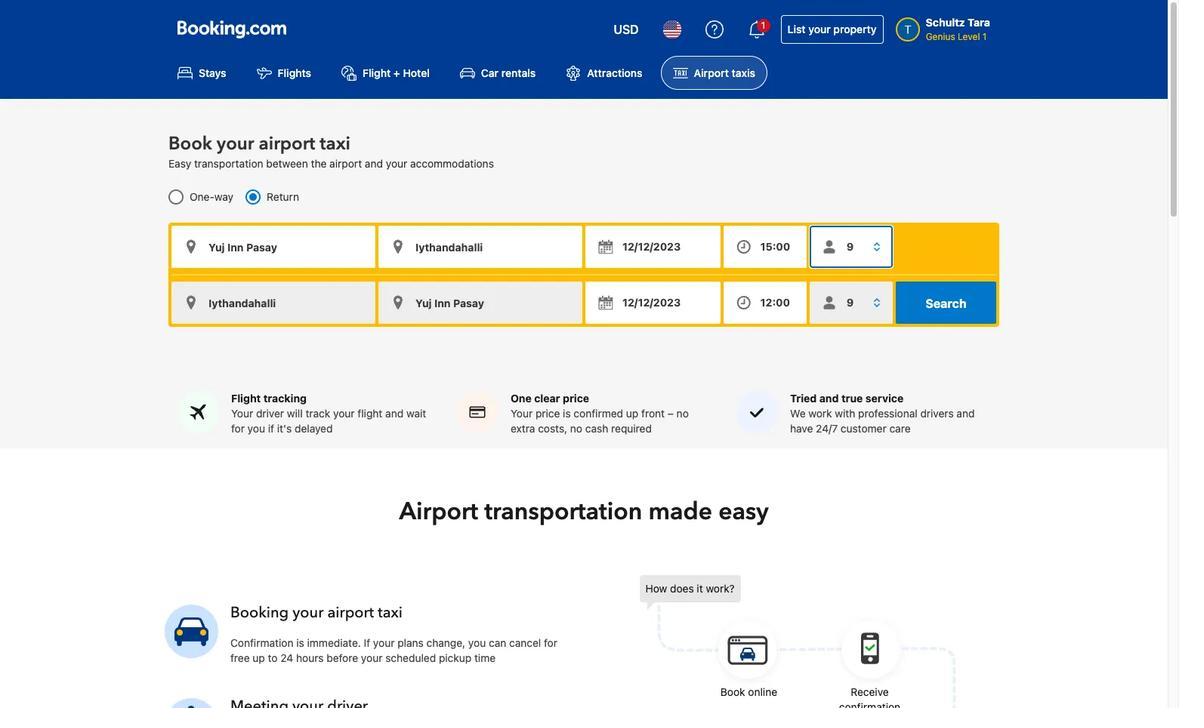 Task type: vqa. For each thing, say whether or not it's contained in the screenshot.
top Very
no



Task type: locate. For each thing, give the bounding box(es) containing it.
1 vertical spatial flight
[[231, 392, 261, 405]]

if
[[268, 423, 274, 436]]

before
[[327, 652, 358, 665]]

airport up between
[[259, 132, 315, 157]]

and inside flight tracking your driver will track your flight and wait for you if it's delayed
[[386, 408, 404, 420]]

work?
[[706, 583, 735, 596]]

12/12/2023 button for 15:00
[[586, 226, 721, 268]]

free
[[230, 652, 250, 665]]

change,
[[427, 637, 466, 650]]

1 horizontal spatial flight
[[363, 67, 391, 80]]

1 horizontal spatial you
[[468, 637, 486, 650]]

flight
[[363, 67, 391, 80], [231, 392, 261, 405]]

flight up driver on the bottom of page
[[231, 392, 261, 405]]

is up hours
[[296, 637, 304, 650]]

book inside book your airport taxi easy transportation between the airport and your accommodations
[[169, 132, 212, 157]]

if
[[364, 637, 370, 650]]

book left online
[[721, 686, 746, 699]]

your up "way"
[[217, 132, 254, 157]]

delayed
[[295, 423, 333, 436]]

2 your from the left
[[511, 408, 533, 420]]

is inside confirmation is immediate. if your plans change, you can cancel for free up to 24 hours before your scheduled pickup time
[[296, 637, 304, 650]]

genius
[[926, 31, 956, 42]]

0 vertical spatial flight
[[363, 67, 391, 80]]

work
[[809, 408, 832, 420]]

0 horizontal spatial for
[[231, 423, 245, 436]]

you left if
[[248, 423, 265, 436]]

can
[[489, 637, 507, 650]]

book for online
[[721, 686, 746, 699]]

1 left 'list'
[[762, 20, 766, 31]]

your
[[809, 23, 831, 36], [217, 132, 254, 157], [386, 157, 408, 170], [333, 408, 355, 420], [293, 603, 324, 624], [373, 637, 395, 650], [361, 652, 383, 665]]

0 vertical spatial is
[[563, 408, 571, 420]]

you
[[248, 423, 265, 436], [468, 637, 486, 650]]

accommodations
[[410, 157, 494, 170]]

24
[[281, 652, 293, 665]]

your down one
[[511, 408, 533, 420]]

is up costs,
[[563, 408, 571, 420]]

your
[[231, 408, 253, 420], [511, 408, 533, 420]]

your inside flight tracking your driver will track your flight and wait for you if it's delayed
[[231, 408, 253, 420]]

0 vertical spatial price
[[563, 392, 590, 405]]

flight for flight tracking your driver will track your flight and wait for you if it's delayed
[[231, 392, 261, 405]]

for inside confirmation is immediate. if your plans change, you can cancel for free up to 24 hours before your scheduled pickup time
[[544, 637, 558, 650]]

book
[[169, 132, 212, 157], [721, 686, 746, 699]]

for left if
[[231, 423, 245, 436]]

receive
[[851, 686, 889, 699]]

1 horizontal spatial is
[[563, 408, 571, 420]]

flight
[[358, 408, 383, 420]]

with
[[835, 408, 856, 420]]

12/12/2023 for 12:00
[[623, 296, 681, 309]]

0 horizontal spatial airport
[[399, 496, 478, 529]]

0 vertical spatial airport
[[694, 67, 729, 80]]

1 vertical spatial transportation
[[485, 496, 643, 529]]

0 horizontal spatial taxi
[[320, 132, 351, 157]]

your right if
[[373, 637, 395, 650]]

taxi up plans
[[378, 603, 403, 624]]

you up time
[[468, 637, 486, 650]]

1 down tara
[[983, 31, 987, 42]]

attractions
[[587, 67, 643, 80]]

1 vertical spatial for
[[544, 637, 558, 650]]

airport taxis link
[[661, 56, 768, 90]]

2 vertical spatial airport
[[328, 603, 374, 624]]

2 12/12/2023 button from the top
[[586, 282, 721, 324]]

transportation
[[194, 157, 263, 170], [485, 496, 643, 529]]

costs,
[[538, 423, 568, 436]]

no left cash
[[570, 423, 583, 436]]

your down if
[[361, 652, 383, 665]]

up left to
[[253, 652, 265, 665]]

1 vertical spatial 12/12/2023 button
[[586, 282, 721, 324]]

0 vertical spatial taxi
[[320, 132, 351, 157]]

1 vertical spatial airport
[[399, 496, 478, 529]]

property
[[834, 23, 877, 36]]

1 vertical spatial is
[[296, 637, 304, 650]]

driver
[[256, 408, 284, 420]]

car
[[481, 67, 499, 80]]

no right –
[[677, 408, 689, 420]]

for inside flight tracking your driver will track your flight and wait for you if it's delayed
[[231, 423, 245, 436]]

1 horizontal spatial your
[[511, 408, 533, 420]]

flights link
[[245, 56, 323, 90]]

the
[[311, 157, 327, 170]]

time
[[475, 652, 496, 665]]

1 horizontal spatial 1
[[983, 31, 987, 42]]

0 horizontal spatial is
[[296, 637, 304, 650]]

1 horizontal spatial airport
[[694, 67, 729, 80]]

scheduled
[[386, 652, 436, 665]]

1 12/12/2023 from the top
[[623, 241, 681, 253]]

1
[[762, 20, 766, 31], [983, 31, 987, 42]]

24/7
[[816, 423, 838, 436]]

0 vertical spatial airport
[[259, 132, 315, 157]]

0 horizontal spatial book
[[169, 132, 212, 157]]

1 vertical spatial 12/12/2023
[[623, 296, 681, 309]]

extra
[[511, 423, 535, 436]]

0 horizontal spatial up
[[253, 652, 265, 665]]

book for your
[[169, 132, 212, 157]]

up up required
[[626, 408, 639, 420]]

flight left the +
[[363, 67, 391, 80]]

and left wait
[[386, 408, 404, 420]]

and right the
[[365, 157, 383, 170]]

1 your from the left
[[231, 408, 253, 420]]

level
[[958, 31, 981, 42]]

your left accommodations
[[386, 157, 408, 170]]

0 horizontal spatial your
[[231, 408, 253, 420]]

is
[[563, 408, 571, 420], [296, 637, 304, 650]]

one-way
[[190, 191, 234, 203]]

schultz tara genius level 1
[[926, 16, 991, 42]]

pickup
[[439, 652, 472, 665]]

your left driver on the bottom of page
[[231, 408, 253, 420]]

price up confirmed
[[563, 392, 590, 405]]

1 vertical spatial book
[[721, 686, 746, 699]]

0 horizontal spatial you
[[248, 423, 265, 436]]

airport up if
[[328, 603, 374, 624]]

track
[[306, 408, 330, 420]]

airport
[[694, 67, 729, 80], [399, 496, 478, 529]]

list your property link
[[781, 15, 884, 44]]

plans
[[398, 637, 424, 650]]

1 horizontal spatial transportation
[[485, 496, 643, 529]]

for
[[231, 423, 245, 436], [544, 637, 558, 650]]

search
[[926, 297, 967, 311]]

1 vertical spatial you
[[468, 637, 486, 650]]

you inside confirmation is immediate. if your plans change, you can cancel for free up to 24 hours before your scheduled pickup time
[[468, 637, 486, 650]]

0 vertical spatial book
[[169, 132, 212, 157]]

taxi up the
[[320, 132, 351, 157]]

0 horizontal spatial 1
[[762, 20, 766, 31]]

your right track
[[333, 408, 355, 420]]

1 vertical spatial price
[[536, 408, 560, 420]]

hotel
[[403, 67, 430, 80]]

1 vertical spatial taxi
[[378, 603, 403, 624]]

0 vertical spatial you
[[248, 423, 265, 436]]

for for flight tracking your driver will track your flight and wait for you if it's delayed
[[231, 423, 245, 436]]

booking airport taxi image
[[640, 576, 957, 709], [165, 605, 218, 659], [165, 699, 218, 709]]

1 horizontal spatial for
[[544, 637, 558, 650]]

1 vertical spatial up
[[253, 652, 265, 665]]

stays
[[199, 67, 226, 80]]

customer
[[841, 423, 887, 436]]

1 horizontal spatial price
[[563, 392, 590, 405]]

for right cancel
[[544, 637, 558, 650]]

0 vertical spatial for
[[231, 423, 245, 436]]

0 horizontal spatial transportation
[[194, 157, 263, 170]]

0 vertical spatial no
[[677, 408, 689, 420]]

flight inside flight tracking your driver will track your flight and wait for you if it's delayed
[[231, 392, 261, 405]]

0 horizontal spatial flight
[[231, 392, 261, 405]]

attractions link
[[554, 56, 655, 90]]

0 vertical spatial 12/12/2023 button
[[586, 226, 721, 268]]

is inside the one clear price your price is confirmed up front – no extra costs, no cash required
[[563, 408, 571, 420]]

your up immediate.
[[293, 603, 324, 624]]

taxi inside book your airport taxi easy transportation between the airport and your accommodations
[[320, 132, 351, 157]]

up
[[626, 408, 639, 420], [253, 652, 265, 665]]

airport right the
[[330, 157, 362, 170]]

1 horizontal spatial taxi
[[378, 603, 403, 624]]

0 vertical spatial 12/12/2023
[[623, 241, 681, 253]]

immediate.
[[307, 637, 361, 650]]

2 12/12/2023 from the top
[[623, 296, 681, 309]]

flight + hotel
[[363, 67, 430, 80]]

book up easy
[[169, 132, 212, 157]]

no
[[677, 408, 689, 420], [570, 423, 583, 436]]

1 12/12/2023 button from the top
[[586, 226, 721, 268]]

1 inside button
[[762, 20, 766, 31]]

12/12/2023
[[623, 241, 681, 253], [623, 296, 681, 309]]

1 horizontal spatial book
[[721, 686, 746, 699]]

and
[[365, 157, 383, 170], [820, 392, 839, 405], [386, 408, 404, 420], [957, 408, 975, 420]]

0 vertical spatial transportation
[[194, 157, 263, 170]]

1 horizontal spatial up
[[626, 408, 639, 420]]

1 horizontal spatial no
[[677, 408, 689, 420]]

1 vertical spatial no
[[570, 423, 583, 436]]

your inside flight tracking your driver will track your flight and wait for you if it's delayed
[[333, 408, 355, 420]]

0 vertical spatial up
[[626, 408, 639, 420]]

price down clear
[[536, 408, 560, 420]]

car rentals link
[[448, 56, 548, 90]]

true
[[842, 392, 863, 405]]



Task type: describe. For each thing, give the bounding box(es) containing it.
book your airport taxi easy transportation between the airport and your accommodations
[[169, 132, 494, 170]]

usd button
[[605, 11, 648, 48]]

1 inside schultz tara genius level 1
[[983, 31, 987, 42]]

to
[[268, 652, 278, 665]]

airport taxis
[[694, 67, 756, 80]]

online
[[748, 686, 778, 699]]

service
[[866, 392, 904, 405]]

we
[[790, 408, 806, 420]]

stays link
[[165, 56, 238, 90]]

have
[[790, 423, 813, 436]]

care
[[890, 423, 911, 436]]

between
[[266, 157, 308, 170]]

0 horizontal spatial price
[[536, 408, 560, 420]]

Enter destination text field
[[379, 226, 583, 268]]

clear
[[534, 392, 560, 405]]

airport for airport transportation made easy
[[399, 496, 478, 529]]

it
[[697, 583, 703, 596]]

one clear price your price is confirmed up front – no extra costs, no cash required
[[511, 392, 689, 436]]

flight + hotel link
[[330, 56, 442, 90]]

will
[[287, 408, 303, 420]]

confirmation is immediate. if your plans change, you can cancel for free up to 24 hours before your scheduled pickup time
[[230, 637, 558, 665]]

list your property
[[788, 23, 877, 36]]

book online
[[721, 686, 778, 699]]

made
[[649, 496, 713, 529]]

and inside book your airport taxi easy transportation between the airport and your accommodations
[[365, 157, 383, 170]]

it's
[[277, 423, 292, 436]]

confirmation
[[230, 637, 294, 650]]

wait
[[407, 408, 426, 420]]

taxis
[[732, 67, 756, 80]]

cash
[[586, 423, 609, 436]]

tried
[[790, 392, 817, 405]]

flight tracking your driver will track your flight and wait for you if it's delayed
[[231, 392, 426, 436]]

list
[[788, 23, 806, 36]]

front
[[642, 408, 665, 420]]

booking
[[230, 603, 289, 624]]

drivers
[[921, 408, 954, 420]]

–
[[668, 408, 674, 420]]

easy
[[169, 157, 191, 170]]

hours
[[296, 652, 324, 665]]

1 vertical spatial airport
[[330, 157, 362, 170]]

and up work
[[820, 392, 839, 405]]

up inside the one clear price your price is confirmed up front – no extra costs, no cash required
[[626, 408, 639, 420]]

car rentals
[[481, 67, 536, 80]]

search button
[[896, 282, 997, 324]]

+
[[394, 67, 400, 80]]

12:00
[[761, 296, 790, 309]]

professional
[[859, 408, 918, 420]]

your right 'list'
[[809, 23, 831, 36]]

how does it work?
[[646, 583, 735, 596]]

15:00 button
[[724, 226, 807, 268]]

0 horizontal spatial no
[[570, 423, 583, 436]]

12/12/2023 for 15:00
[[623, 241, 681, 253]]

12/12/2023 button for 12:00
[[586, 282, 721, 324]]

you inside flight tracking your driver will track your flight and wait for you if it's delayed
[[248, 423, 265, 436]]

receive confirmation
[[839, 686, 901, 709]]

booking.com online hotel reservations image
[[178, 20, 286, 39]]

easy
[[719, 496, 769, 529]]

Enter pick-up location text field
[[172, 226, 376, 268]]

transportation inside book your airport taxi easy transportation between the airport and your accommodations
[[194, 157, 263, 170]]

does
[[670, 583, 694, 596]]

taxi for booking
[[378, 603, 403, 624]]

15:00
[[761, 241, 791, 253]]

flight for flight + hotel
[[363, 67, 391, 80]]

usd
[[614, 23, 639, 36]]

how
[[646, 583, 668, 596]]

your inside the one clear price your price is confirmed up front – no extra costs, no cash required
[[511, 408, 533, 420]]

airport for book
[[259, 132, 315, 157]]

12:00 button
[[724, 282, 807, 324]]

flights
[[278, 67, 311, 80]]

schultz
[[926, 16, 966, 29]]

airport for airport taxis
[[694, 67, 729, 80]]

confirmed
[[574, 408, 624, 420]]

tried and true service we work with professional drivers and have 24/7 customer care
[[790, 392, 975, 436]]

confirmation
[[839, 702, 901, 709]]

way
[[214, 191, 234, 203]]

for for confirmation is immediate. if your plans change, you can cancel for free up to 24 hours before your scheduled pickup time
[[544, 637, 558, 650]]

up inside confirmation is immediate. if your plans change, you can cancel for free up to 24 hours before your scheduled pickup time
[[253, 652, 265, 665]]

cancel
[[509, 637, 541, 650]]

airport for booking
[[328, 603, 374, 624]]

taxi for book
[[320, 132, 351, 157]]

one-
[[190, 191, 215, 203]]

and right drivers on the bottom of the page
[[957, 408, 975, 420]]

booking your airport taxi
[[230, 603, 403, 624]]

tracking
[[264, 392, 307, 405]]

required
[[611, 423, 652, 436]]

tara
[[968, 16, 991, 29]]

airport transportation made easy
[[399, 496, 769, 529]]

rentals
[[502, 67, 536, 80]]



